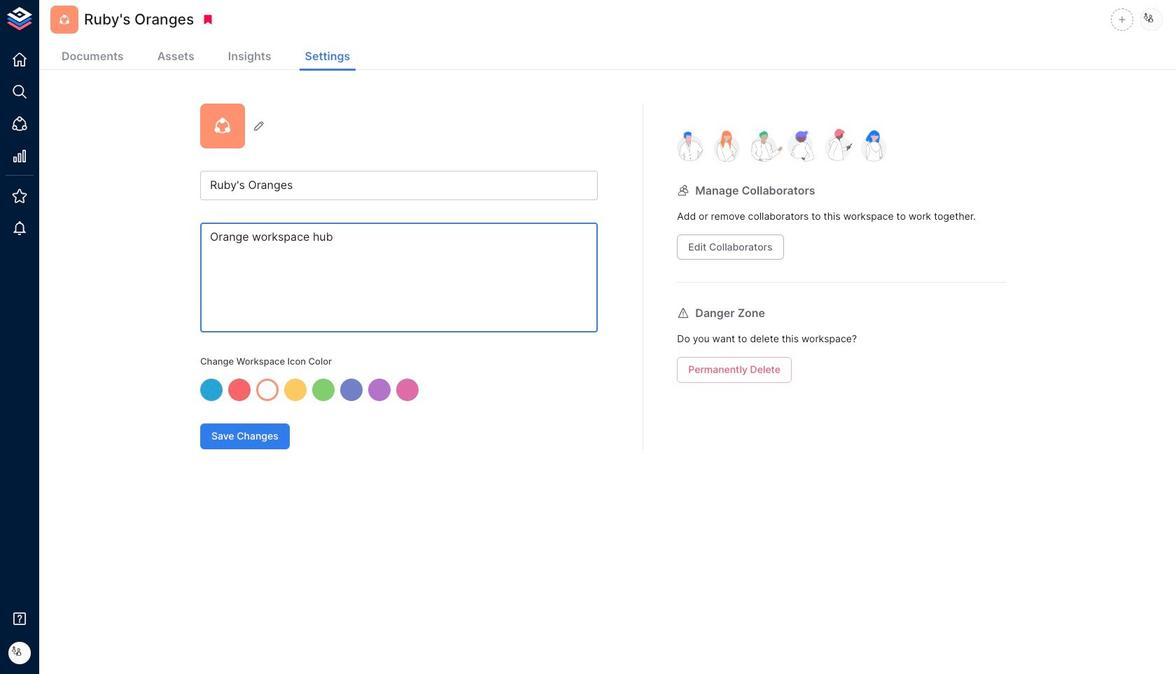 Task type: describe. For each thing, give the bounding box(es) containing it.
remove bookmark image
[[202, 13, 214, 26]]

Workspace Name text field
[[200, 171, 598, 200]]

Workspace notes are visible to all members and guests. text field
[[200, 223, 598, 333]]



Task type: locate. For each thing, give the bounding box(es) containing it.
ruby anderson image
[[1140, 8, 1163, 31]]



Task type: vqa. For each thing, say whether or not it's contained in the screenshot.
faster
no



